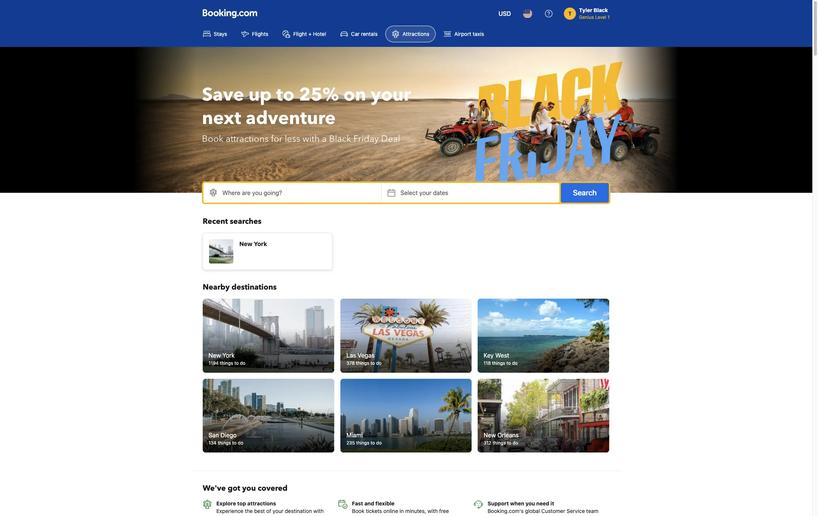 Task type: locate. For each thing, give the bounding box(es) containing it.
we've got you covered
[[203, 484, 288, 494]]

airport taxis
[[455, 31, 485, 37]]

things for las vegas
[[356, 361, 369, 366]]

do inside new york 1194 things to do
[[240, 361, 246, 366]]

1 horizontal spatial york
[[254, 241, 267, 248]]

next
[[202, 106, 241, 131]]

to down vegas
[[371, 361, 375, 366]]

to down 'west'
[[507, 361, 512, 366]]

new york link
[[203, 233, 333, 270]]

new up '1194'
[[209, 352, 221, 359]]

las
[[347, 352, 356, 359]]

help
[[512, 516, 523, 517]]

to right '1194'
[[235, 361, 239, 366]]

key west 118 things to do
[[484, 352, 518, 366]]

things right 312
[[493, 441, 507, 446]]

and inside fast and flexible book tickets online in minutes, with free cancellation on many attractions
[[365, 501, 375, 507]]

things for san diego
[[218, 441, 231, 446]]

things inside the new orleans 312 things to do
[[493, 441, 507, 446]]

for
[[271, 133, 283, 145]]

0 vertical spatial new
[[240, 241, 253, 248]]

1 vertical spatial on
[[383, 516, 389, 517]]

things down diego
[[218, 441, 231, 446]]

explore top attractions experience the best of your destination with attractions, tours, activities, and more
[[217, 501, 324, 517]]

less
[[285, 133, 301, 145]]

black right a
[[329, 133, 352, 145]]

1 vertical spatial black
[[329, 133, 352, 145]]

book down next
[[202, 133, 224, 145]]

+
[[309, 31, 312, 37]]

2 horizontal spatial new
[[484, 432, 497, 439]]

deal
[[381, 133, 401, 145]]

support
[[488, 501, 509, 507]]

2 vertical spatial new
[[484, 432, 497, 439]]

things down vegas
[[356, 361, 369, 366]]

attractions,
[[217, 516, 244, 517]]

new
[[240, 241, 253, 248], [209, 352, 221, 359], [484, 432, 497, 439]]

0 vertical spatial and
[[365, 501, 375, 507]]

things down miami at the bottom of page
[[356, 441, 370, 446]]

a
[[322, 133, 327, 145]]

usd button
[[494, 5, 516, 23]]

0 vertical spatial you
[[242, 484, 256, 494]]

to inside the save up to 25% on your next adventure book attractions for less with a black friday deal
[[277, 83, 295, 108]]

las vegas 378 things to do
[[347, 352, 382, 366]]

do right 378
[[376, 361, 382, 366]]

flights link
[[235, 26, 275, 42]]

online
[[384, 509, 399, 515]]

1
[[608, 14, 610, 20]]

1 vertical spatial attractions
[[248, 501, 276, 507]]

searches
[[230, 217, 262, 227]]

0 horizontal spatial your
[[273, 509, 284, 515]]

1 horizontal spatial you
[[526, 501, 536, 507]]

york inside new york 1194 things to do
[[223, 352, 235, 359]]

do right '1194'
[[240, 361, 246, 366]]

to right 235
[[371, 441, 375, 446]]

do inside the new orleans 312 things to do
[[513, 441, 519, 446]]

do
[[240, 361, 246, 366], [376, 361, 382, 366], [513, 361, 518, 366], [238, 441, 244, 446], [376, 441, 382, 446], [513, 441, 519, 446]]

things down 'west'
[[493, 361, 506, 366]]

things right '1194'
[[220, 361, 234, 366]]

2 vertical spatial attractions
[[405, 516, 432, 517]]

dates
[[434, 190, 449, 197]]

cancellation
[[352, 516, 382, 517]]

do inside key west 118 things to do
[[513, 361, 518, 366]]

0 vertical spatial attractions
[[226, 133, 269, 145]]

things for new orleans
[[493, 441, 507, 446]]

do down orleans
[[513, 441, 519, 446]]

new inside new york 1194 things to do
[[209, 352, 221, 359]]

things inside las vegas 378 things to do
[[356, 361, 369, 366]]

things inside the san diego 134 things to do
[[218, 441, 231, 446]]

to down booking.com's
[[506, 516, 511, 517]]

san diego image
[[203, 379, 335, 453]]

0 vertical spatial your
[[371, 83, 411, 108]]

0 horizontal spatial york
[[223, 352, 235, 359]]

attractions
[[226, 133, 269, 145], [248, 501, 276, 507], [405, 516, 432, 517]]

and down destination
[[286, 516, 295, 517]]

1 horizontal spatial new
[[240, 241, 253, 248]]

your inside explore top attractions experience the best of your destination with attractions, tours, activities, and more
[[273, 509, 284, 515]]

new up 312
[[484, 432, 497, 439]]

new york image
[[203, 299, 335, 373]]

do right 235
[[376, 441, 382, 446]]

0 vertical spatial on
[[344, 83, 367, 108]]

with
[[303, 133, 320, 145], [314, 509, 324, 515], [428, 509, 438, 515]]

1 horizontal spatial and
[[365, 501, 375, 507]]

with left a
[[303, 133, 320, 145]]

nearby
[[203, 282, 230, 293]]

experience
[[217, 509, 244, 515]]

1 vertical spatial book
[[352, 509, 365, 515]]

service
[[567, 509, 585, 515]]

things inside key west 118 things to do
[[493, 361, 506, 366]]

select
[[401, 190, 418, 197]]

orleans
[[498, 432, 519, 439]]

with inside the save up to 25% on your next adventure book attractions for less with a black friday deal
[[303, 133, 320, 145]]

with right destination
[[314, 509, 324, 515]]

1 vertical spatial and
[[286, 516, 295, 517]]

with left free
[[428, 509, 438, 515]]

minutes,
[[406, 509, 427, 515]]

in
[[400, 509, 404, 515]]

things inside new york 1194 things to do
[[220, 361, 234, 366]]

usd
[[499, 10, 512, 17]]

genius
[[580, 14, 595, 20]]

0 vertical spatial york
[[254, 241, 267, 248]]

best
[[254, 509, 265, 515]]

on
[[344, 83, 367, 108], [383, 516, 389, 517]]

flexible
[[376, 501, 395, 507]]

on down online
[[383, 516, 389, 517]]

you up global
[[526, 501, 536, 507]]

west
[[496, 352, 510, 359]]

and
[[365, 501, 375, 507], [286, 516, 295, 517]]

search button
[[561, 183, 610, 203]]

nearby destinations
[[203, 282, 277, 293]]

on right 25% on the left of page
[[344, 83, 367, 108]]

0 vertical spatial black
[[594, 7, 609, 13]]

to inside key west 118 things to do
[[507, 361, 512, 366]]

your account menu tyler black genius level 1 element
[[565, 3, 613, 21]]

save up to 25% on your next adventure book attractions for less with a black friday deal
[[202, 83, 411, 145]]

it
[[551, 501, 555, 507]]

to down orleans
[[508, 441, 512, 446]]

do inside las vegas 378 things to do
[[376, 361, 382, 366]]

your
[[371, 83, 411, 108], [420, 190, 432, 197], [273, 509, 284, 515]]

do for new york
[[240, 361, 246, 366]]

stays link
[[197, 26, 234, 42]]

1 vertical spatial you
[[526, 501, 536, 507]]

do inside the san diego 134 things to do
[[238, 441, 244, 446]]

you for got
[[242, 484, 256, 494]]

0 horizontal spatial and
[[286, 516, 295, 517]]

and up the 'tickets'
[[365, 501, 375, 507]]

to
[[277, 83, 295, 108], [235, 361, 239, 366], [371, 361, 375, 366], [507, 361, 512, 366], [233, 441, 237, 446], [371, 441, 375, 446], [508, 441, 512, 446], [506, 516, 511, 517]]

do inside miami 235 things to do
[[376, 441, 382, 446]]

attractions left for
[[226, 133, 269, 145]]

airport
[[455, 31, 472, 37]]

do right 118
[[513, 361, 518, 366]]

attractions down 'minutes,' on the bottom
[[405, 516, 432, 517]]

car rentals link
[[334, 26, 384, 42]]

attractions up best
[[248, 501, 276, 507]]

0 horizontal spatial you
[[242, 484, 256, 494]]

1 horizontal spatial book
[[352, 509, 365, 515]]

level
[[596, 14, 607, 20]]

134
[[209, 441, 217, 446]]

0 vertical spatial book
[[202, 133, 224, 145]]

free
[[440, 509, 449, 515]]

car rentals
[[351, 31, 378, 37]]

1 vertical spatial your
[[420, 190, 432, 197]]

new down searches
[[240, 241, 253, 248]]

customer
[[542, 509, 566, 515]]

new york 1194 things to do
[[209, 352, 246, 366]]

tyler
[[580, 7, 593, 13]]

recent searches
[[203, 217, 262, 227]]

1 vertical spatial york
[[223, 352, 235, 359]]

york for new york 1194 things to do
[[223, 352, 235, 359]]

1 horizontal spatial on
[[383, 516, 389, 517]]

hotel
[[313, 31, 326, 37]]

black up level
[[594, 7, 609, 13]]

new for new york 1194 things to do
[[209, 352, 221, 359]]

you right got
[[242, 484, 256, 494]]

book inside fast and flexible book tickets online in minutes, with free cancellation on many attractions
[[352, 509, 365, 515]]

0 horizontal spatial on
[[344, 83, 367, 108]]

airport taxis link
[[438, 26, 491, 42]]

you inside support when you need it booking.com's global customer service team is here to help 24/7
[[526, 501, 536, 507]]

book down the fast
[[352, 509, 365, 515]]

things for key west
[[493, 361, 506, 366]]

to right up
[[277, 83, 295, 108]]

0 horizontal spatial black
[[329, 133, 352, 145]]

235
[[347, 441, 355, 446]]

explore
[[217, 501, 236, 507]]

1 horizontal spatial your
[[371, 83, 411, 108]]

1 horizontal spatial black
[[594, 7, 609, 13]]

0 horizontal spatial new
[[209, 352, 221, 359]]

0 horizontal spatial book
[[202, 133, 224, 145]]

2 vertical spatial your
[[273, 509, 284, 515]]

new orleans image
[[478, 379, 610, 453]]

new inside the new orleans 312 things to do
[[484, 432, 497, 439]]

attractions inside the save up to 25% on your next adventure book attractions for less with a black friday deal
[[226, 133, 269, 145]]

do right '134'
[[238, 441, 244, 446]]

1 vertical spatial new
[[209, 352, 221, 359]]

things
[[220, 361, 234, 366], [356, 361, 369, 366], [493, 361, 506, 366], [218, 441, 231, 446], [356, 441, 370, 446], [493, 441, 507, 446]]

book
[[202, 133, 224, 145], [352, 509, 365, 515]]

to down diego
[[233, 441, 237, 446]]



Task type: vqa. For each thing, say whether or not it's contained in the screenshot.
middle the in
no



Task type: describe. For each thing, give the bounding box(es) containing it.
the
[[245, 509, 253, 515]]

booking.com image
[[203, 9, 257, 18]]

312
[[484, 441, 492, 446]]

on inside the save up to 25% on your next adventure book attractions for less with a black friday deal
[[344, 83, 367, 108]]

is
[[488, 516, 492, 517]]

with inside fast and flexible book tickets online in minutes, with free cancellation on many attractions
[[428, 509, 438, 515]]

2 horizontal spatial your
[[420, 190, 432, 197]]

things inside miami 235 things to do
[[356, 441, 370, 446]]

here
[[494, 516, 504, 517]]

to inside las vegas 378 things to do
[[371, 361, 375, 366]]

Where are you going? search field
[[204, 183, 382, 203]]

more
[[297, 516, 309, 517]]

san diego 134 things to do
[[209, 432, 244, 446]]

vegas
[[358, 352, 375, 359]]

taxis
[[473, 31, 485, 37]]

top
[[238, 501, 246, 507]]

attractions
[[403, 31, 430, 37]]

up
[[249, 83, 272, 108]]

san
[[209, 432, 219, 439]]

and inside explore top attractions experience the best of your destination with attractions, tours, activities, and more
[[286, 516, 295, 517]]

to inside new york 1194 things to do
[[235, 361, 239, 366]]

tyler black genius level 1
[[580, 7, 610, 20]]

rentals
[[361, 31, 378, 37]]

378
[[347, 361, 355, 366]]

book inside the save up to 25% on your next adventure book attractions for less with a black friday deal
[[202, 133, 224, 145]]

24/7
[[524, 516, 535, 517]]

destination
[[285, 509, 312, 515]]

t
[[569, 10, 572, 17]]

search
[[574, 189, 597, 197]]

do for new orleans
[[513, 441, 519, 446]]

york for new york
[[254, 241, 267, 248]]

global
[[526, 509, 541, 515]]

25%
[[299, 83, 339, 108]]

to inside support when you need it booking.com's global customer service team is here to help 24/7
[[506, 516, 511, 517]]

fast and flexible book tickets online in minutes, with free cancellation on many attractions
[[352, 501, 449, 517]]

stays
[[214, 31, 227, 37]]

to inside the san diego 134 things to do
[[233, 441, 237, 446]]

support when you need it booking.com's global customer service team is here to help 24/7
[[488, 501, 599, 517]]

got
[[228, 484, 241, 494]]

do for las vegas
[[376, 361, 382, 366]]

things for new york
[[220, 361, 234, 366]]

recent
[[203, 217, 228, 227]]

need
[[537, 501, 550, 507]]

activities,
[[261, 516, 285, 517]]

save
[[202, 83, 244, 108]]

many
[[391, 516, 404, 517]]

you for when
[[526, 501, 536, 507]]

to inside the new orleans 312 things to do
[[508, 441, 512, 446]]

tickets
[[366, 509, 382, 515]]

black inside the save up to 25% on your next adventure book attractions for less with a black friday deal
[[329, 133, 352, 145]]

miami
[[347, 432, 363, 439]]

flight + hotel
[[294, 31, 326, 37]]

new orleans 312 things to do
[[484, 432, 519, 446]]

car
[[351, 31, 360, 37]]

new york
[[240, 241, 267, 248]]

on inside fast and flexible book tickets online in minutes, with free cancellation on many attractions
[[383, 516, 389, 517]]

black inside "tyler black genius level 1"
[[594, 7, 609, 13]]

friday
[[354, 133, 379, 145]]

key
[[484, 352, 494, 359]]

we've
[[203, 484, 226, 494]]

flights
[[252, 31, 269, 37]]

new for new york
[[240, 241, 253, 248]]

do for san diego
[[238, 441, 244, 446]]

tours,
[[246, 516, 260, 517]]

miami 235 things to do
[[347, 432, 382, 446]]

adventure
[[246, 106, 336, 131]]

destinations
[[232, 282, 277, 293]]

booking.com's
[[488, 509, 524, 515]]

new for new orleans 312 things to do
[[484, 432, 497, 439]]

attractions inside explore top attractions experience the best of your destination with attractions, tours, activities, and more
[[248, 501, 276, 507]]

flight
[[294, 31, 307, 37]]

select your dates
[[401, 190, 449, 197]]

attractions inside fast and flexible book tickets online in minutes, with free cancellation on many attractions
[[405, 516, 432, 517]]

flight + hotel link
[[277, 26, 333, 42]]

miami image
[[341, 379, 472, 453]]

diego
[[221, 432, 237, 439]]

las vegas image
[[341, 299, 472, 373]]

of
[[267, 509, 272, 515]]

do for key west
[[513, 361, 518, 366]]

your inside the save up to 25% on your next adventure book attractions for less with a black friday deal
[[371, 83, 411, 108]]

to inside miami 235 things to do
[[371, 441, 375, 446]]

team
[[587, 509, 599, 515]]

with inside explore top attractions experience the best of your destination with attractions, tours, activities, and more
[[314, 509, 324, 515]]

1194
[[209, 361, 219, 366]]

covered
[[258, 484, 288, 494]]

key west image
[[478, 299, 610, 373]]

attractions link
[[386, 26, 436, 42]]



